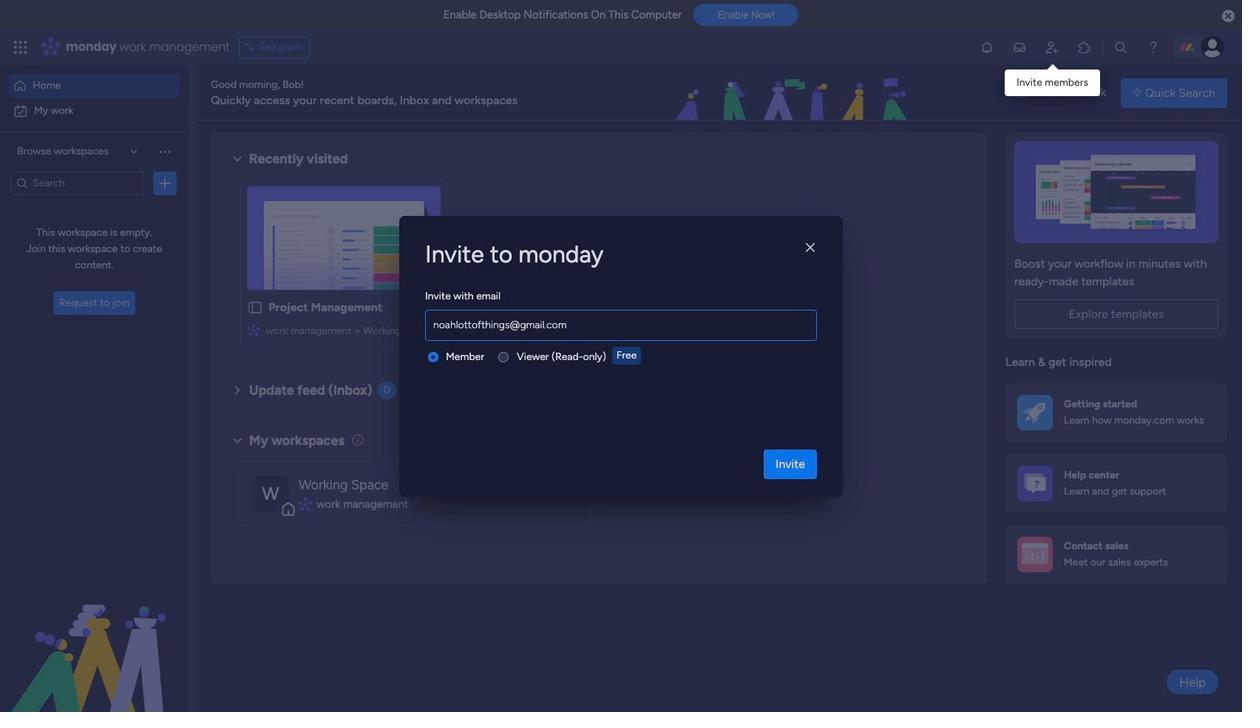 Task type: locate. For each thing, give the bounding box(es) containing it.
0 vertical spatial option
[[9, 74, 180, 98]]

dapulse close image
[[1223, 9, 1235, 24]]

help center element
[[1006, 454, 1228, 513]]

0 horizontal spatial lottie animation image
[[0, 563, 189, 712]]

0 vertical spatial lottie animation image
[[587, 65, 1003, 121]]

component image
[[299, 498, 311, 511]]

v2 user feedback image
[[1018, 84, 1029, 101]]

1 vertical spatial lottie animation image
[[0, 563, 189, 712]]

invite members image
[[1045, 40, 1060, 55]]

lottie animation element
[[587, 65, 1003, 121], [0, 563, 189, 712]]

monday marketplace image
[[1078, 40, 1092, 55]]

contact sales element
[[1006, 525, 1228, 584]]

Search in workspace field
[[31, 175, 124, 192]]

0 vertical spatial lottie animation element
[[587, 65, 1003, 121]]

option
[[9, 74, 180, 98], [9, 99, 180, 123]]

close image
[[806, 243, 815, 254]]

notifications image
[[980, 40, 995, 55]]

lottie animation image
[[587, 65, 1003, 121], [0, 563, 189, 712]]

1 option from the top
[[9, 74, 180, 98]]

Enter one or more email addresses text field
[[429, 310, 814, 340]]

search everything image
[[1114, 40, 1129, 55]]

public board image
[[247, 300, 263, 316]]

close recently visited image
[[229, 150, 246, 168]]

0 horizontal spatial lottie animation element
[[0, 563, 189, 712]]

help image
[[1146, 40, 1161, 55]]

1 horizontal spatial lottie animation image
[[587, 65, 1003, 121]]

getting started element
[[1006, 383, 1228, 442]]

2 option from the top
[[9, 99, 180, 123]]

1 vertical spatial option
[[9, 99, 180, 123]]

bob builder image
[[1201, 35, 1225, 59]]



Task type: describe. For each thing, give the bounding box(es) containing it.
see plans image
[[245, 39, 259, 55]]

v2 bolt switch image
[[1133, 85, 1142, 101]]

0 element
[[378, 382, 396, 399]]

component image
[[247, 323, 260, 336]]

1 horizontal spatial lottie animation element
[[587, 65, 1003, 121]]

1 vertical spatial lottie animation element
[[0, 563, 189, 712]]

add to favorites image
[[419, 300, 433, 315]]

workspace image
[[253, 476, 288, 511]]

select product image
[[13, 40, 28, 55]]

close my workspaces image
[[229, 432, 246, 449]]

templates image image
[[1019, 141, 1214, 243]]

update feed image
[[1012, 40, 1027, 55]]

open update feed (inbox) image
[[229, 382, 246, 399]]



